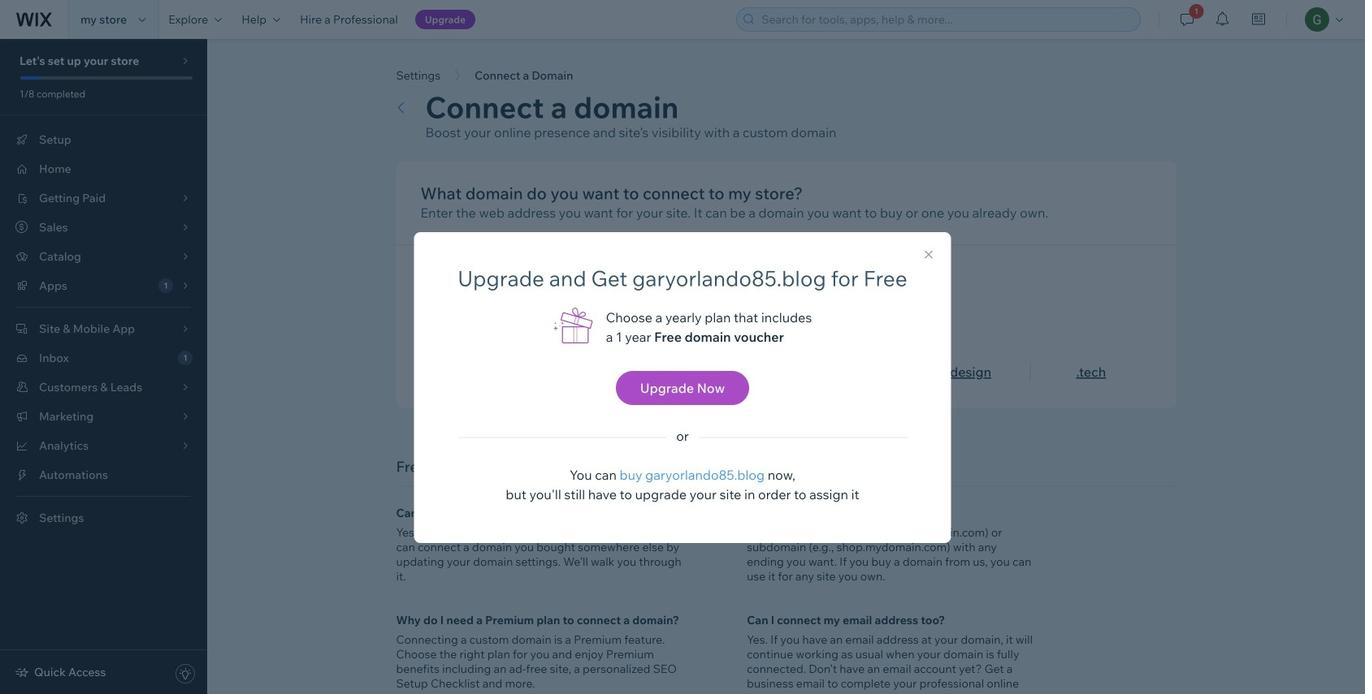 Task type: describe. For each thing, give the bounding box(es) containing it.
e.g. mystunningwebsite.com field
[[448, 276, 825, 308]]



Task type: vqa. For each thing, say whether or not it's contained in the screenshot.
'ACCOUNT SETTINGS'
no



Task type: locate. For each thing, give the bounding box(es) containing it.
Search for tools, apps, help & more... field
[[757, 8, 1136, 31]]

sidebar element
[[0, 39, 207, 695]]



